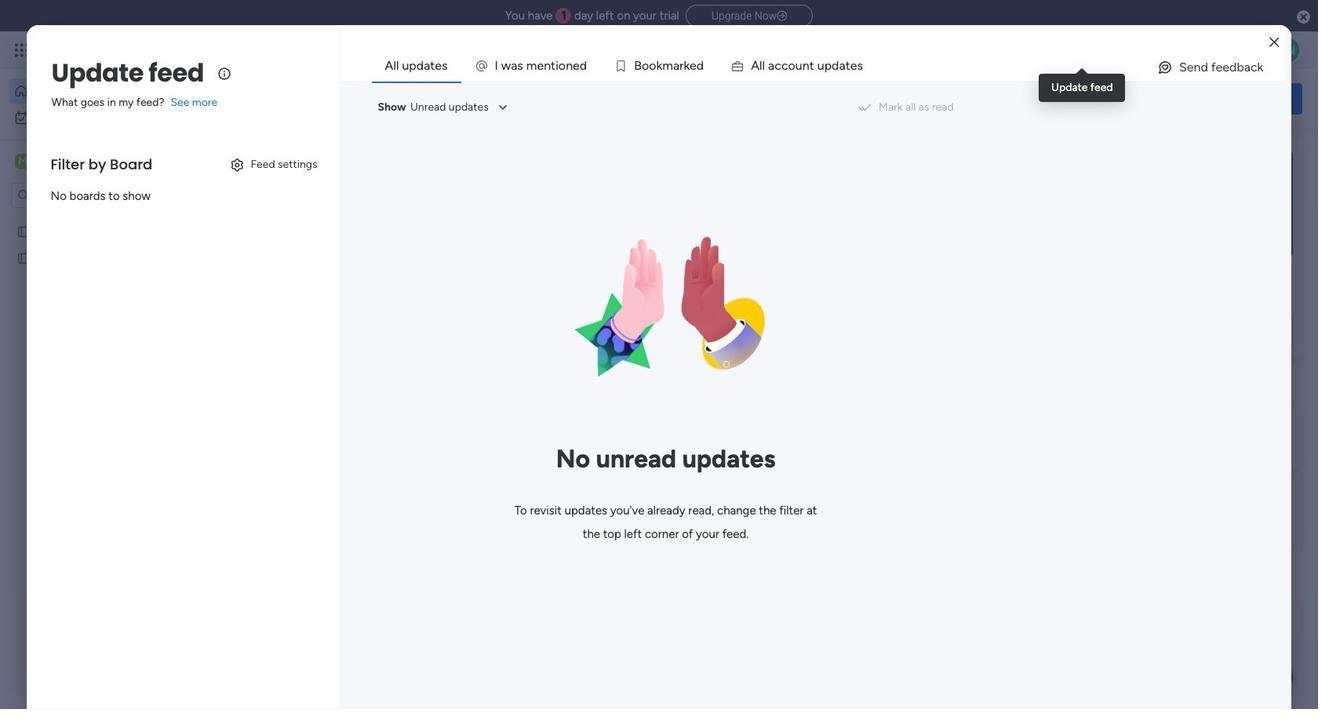 Task type: locate. For each thing, give the bounding box(es) containing it.
option
[[9, 79, 191, 104], [9, 105, 191, 130], [0, 217, 200, 220]]

dapulse rightstroke image
[[777, 10, 788, 22]]

generic name image
[[1275, 38, 1300, 63]]

dapulse close image
[[1298, 9, 1311, 25]]

workspace image
[[15, 153, 31, 170]]

add to favorites image
[[727, 318, 743, 334]]

1 public board image from the top
[[16, 224, 31, 239]]

search everything image
[[1182, 42, 1198, 58]]

close image
[[1270, 37, 1280, 48]]

0 vertical spatial public board image
[[16, 224, 31, 239]]

help center element
[[1068, 482, 1303, 544]]

tab
[[372, 50, 461, 82]]

getting started element
[[1068, 406, 1303, 469]]

give feedback image
[[1158, 60, 1174, 75]]

lottie animation image
[[541, 180, 792, 431]]

tab list
[[372, 50, 1286, 82]]

Search in workspace field
[[33, 186, 131, 205]]

public board image
[[16, 224, 31, 239], [16, 250, 31, 265]]

list box
[[0, 215, 200, 483]]

close recently visited image
[[243, 159, 261, 178]]

1 vertical spatial public board image
[[16, 250, 31, 265]]

templates image image
[[1082, 150, 1289, 258]]



Task type: vqa. For each thing, say whether or not it's contained in the screenshot.
GRID
no



Task type: describe. For each thing, give the bounding box(es) containing it.
2 vertical spatial option
[[0, 217, 200, 220]]

select product image
[[14, 42, 30, 58]]

lottie animation element
[[541, 180, 792, 431]]

quick search results list box
[[243, 178, 1030, 386]]

2 public board image from the top
[[16, 250, 31, 265]]

help image
[[1217, 42, 1233, 58]]

1 vertical spatial option
[[9, 105, 191, 130]]

workspace selection element
[[15, 152, 131, 173]]

0 vertical spatial option
[[9, 79, 191, 104]]

v2 user feedback image
[[1080, 90, 1092, 107]]



